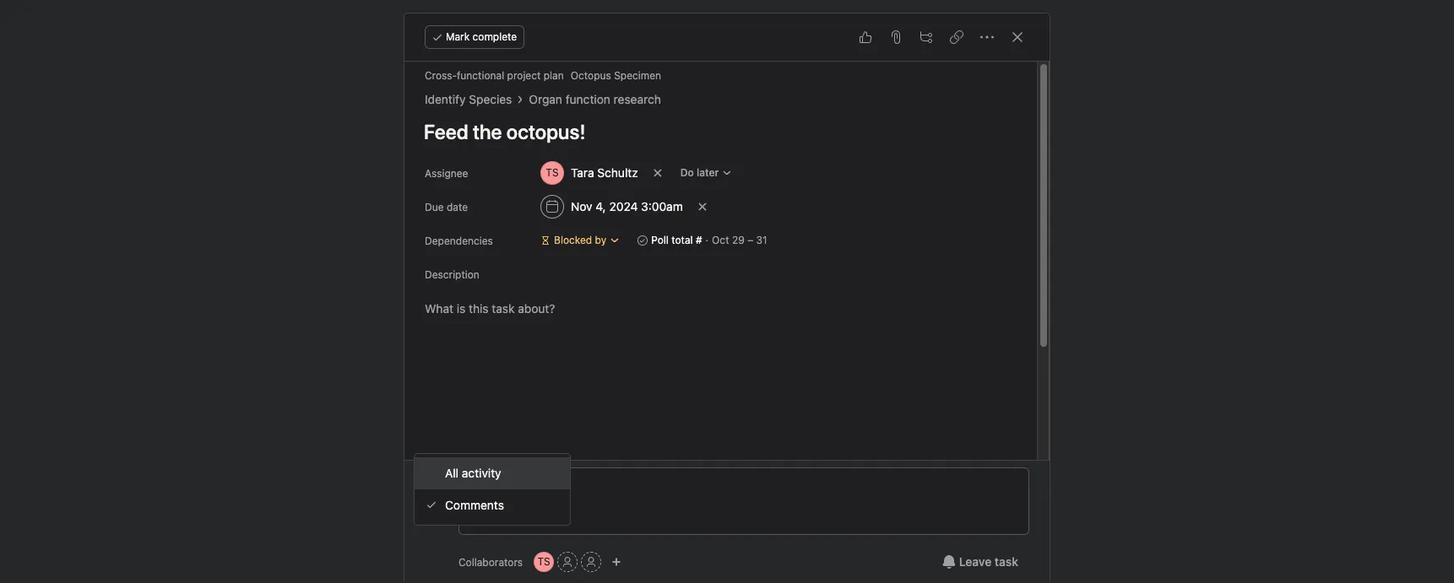 Task type: describe. For each thing, give the bounding box(es) containing it.
oct 29 – 31
[[712, 234, 768, 247]]

due
[[425, 201, 444, 214]]

oct
[[712, 234, 729, 247]]

all activity option
[[415, 458, 570, 490]]

leave task button
[[932, 547, 1030, 578]]

organ function research
[[529, 92, 661, 106]]

3:00am
[[641, 199, 683, 214]]

project
[[507, 69, 541, 82]]

do later
[[681, 166, 719, 179]]

tara schultz
[[571, 166, 638, 180]]

blocked by
[[554, 234, 607, 247]]

attachments: add a file to this task, feed the octopus! image
[[890, 30, 903, 44]]

0 vertical spatial ts button
[[425, 468, 452, 495]]

collaborators
[[459, 556, 523, 569]]

octopus specimen link
[[571, 69, 661, 82]]

by
[[595, 234, 607, 247]]

feed the octopus! dialog
[[405, 14, 1050, 584]]

add subtask image
[[920, 30, 933, 44]]

all
[[445, 466, 459, 481]]

do later button
[[673, 161, 740, 185]]

main content inside feed the octopus! 'dialog'
[[406, 62, 1017, 584]]

later
[[697, 166, 719, 179]]

nov 4, 2024 3:00am button
[[533, 192, 691, 222]]

cross-
[[425, 69, 457, 82]]

date
[[447, 201, 468, 214]]

clear due date image
[[698, 202, 708, 212]]

species
[[469, 92, 512, 106]]

schultz
[[598, 166, 638, 180]]

plan
[[544, 69, 564, 82]]

tara
[[571, 166, 594, 180]]

total
[[672, 234, 693, 247]]

identify species link
[[425, 90, 512, 109]]

all activity
[[445, 466, 501, 481]]

2024
[[610, 199, 638, 214]]

1 vertical spatial ts button
[[534, 552, 554, 573]]

remove assignee image
[[653, 168, 663, 178]]

assignee
[[425, 167, 468, 180]]

do
[[681, 166, 694, 179]]

nov 4, 2024 3:00am
[[571, 199, 683, 214]]

tara schultz button
[[533, 158, 646, 188]]

–
[[748, 234, 754, 247]]



Task type: vqa. For each thing, say whether or not it's contained in the screenshot.
Mark complete checkbox within the Create graphics cell
no



Task type: locate. For each thing, give the bounding box(es) containing it.
cross-functional project plan link
[[425, 69, 564, 82]]

due date
[[425, 201, 468, 214]]

blocked by button
[[533, 229, 628, 253]]

poll total #
[[652, 234, 702, 247]]

ts button
[[425, 468, 452, 495], [534, 552, 554, 573]]

activity
[[462, 466, 501, 481]]

task
[[995, 555, 1019, 569]]

ts left all
[[432, 475, 445, 487]]

#
[[696, 234, 702, 247]]

0 likes. click to like this task image
[[859, 30, 873, 44]]

leave task
[[959, 555, 1019, 569]]

0 horizontal spatial ts button
[[425, 468, 452, 495]]

29
[[732, 234, 745, 247]]

ts button up comments
[[425, 468, 452, 495]]

mark
[[446, 30, 470, 43]]

1 vertical spatial ts
[[538, 556, 551, 569]]

main content
[[406, 62, 1017, 584]]

mark complete
[[446, 30, 517, 43]]

ts
[[432, 475, 445, 487], [538, 556, 551, 569]]

blocked
[[554, 234, 592, 247]]

identify species
[[425, 92, 512, 106]]

1 horizontal spatial ts button
[[534, 552, 554, 573]]

main content containing identify species
[[406, 62, 1017, 584]]

complete
[[473, 30, 517, 43]]

functional
[[457, 69, 505, 82]]

nov
[[571, 199, 593, 214]]

research
[[614, 92, 661, 106]]

31
[[757, 234, 768, 247]]

ts button right "collaborators"
[[534, 552, 554, 573]]

function
[[566, 92, 611, 106]]

octopus
[[571, 69, 611, 82]]

poll
[[652, 234, 669, 247]]

comments
[[445, 498, 504, 513]]

0 horizontal spatial ts
[[432, 475, 445, 487]]

description
[[425, 269, 480, 281]]

cross-functional project plan octopus specimen
[[425, 69, 661, 82]]

collapse task pane image
[[1011, 30, 1025, 44]]

leave
[[959, 555, 992, 569]]

4,
[[596, 199, 606, 214]]

organ function research link
[[529, 90, 661, 109]]

mark complete button
[[425, 25, 525, 49]]

copy task link image
[[950, 30, 964, 44]]

Task Name text field
[[413, 112, 1017, 151]]

specimen
[[614, 69, 661, 82]]

organ
[[529, 92, 563, 106]]

dependencies
[[425, 235, 493, 248]]

1 horizontal spatial ts
[[538, 556, 551, 569]]

more actions for this task image
[[981, 30, 994, 44]]

ts right "collaborators"
[[538, 556, 551, 569]]

add or remove collaborators image
[[612, 558, 622, 568]]

identify
[[425, 92, 466, 106]]

0 vertical spatial ts
[[432, 475, 445, 487]]



